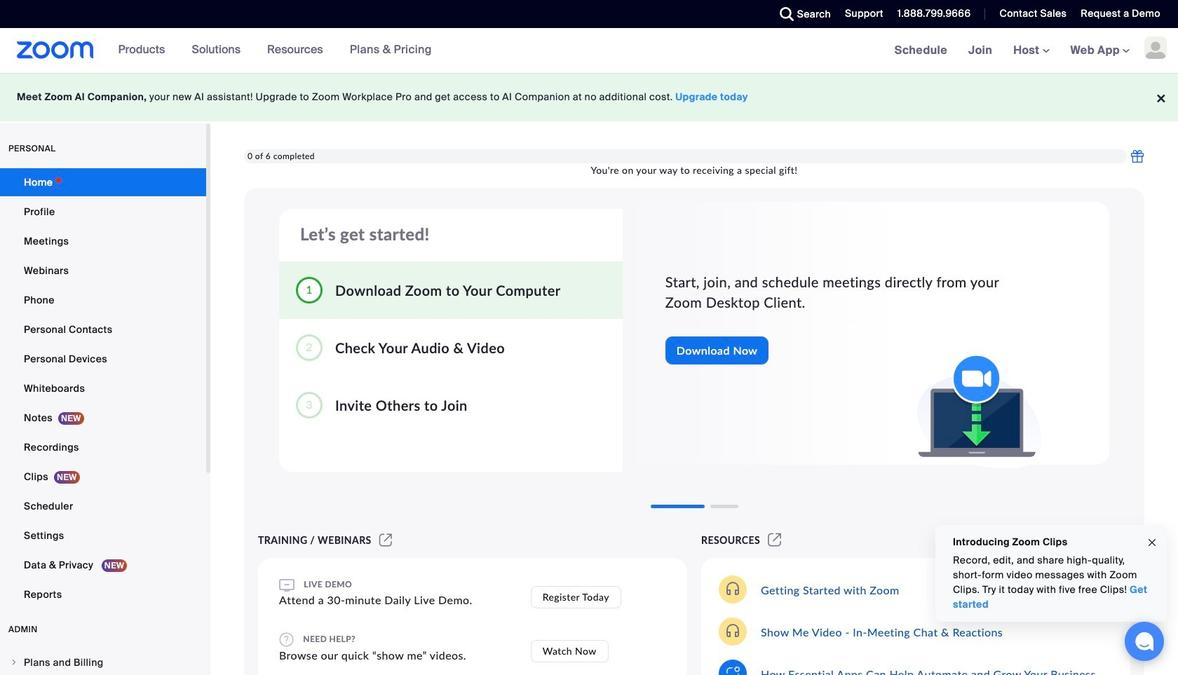 Task type: vqa. For each thing, say whether or not it's contained in the screenshot.
Open chat icon
yes



Task type: describe. For each thing, give the bounding box(es) containing it.
meetings navigation
[[885, 28, 1179, 74]]

personal menu menu
[[0, 168, 206, 611]]

zoom logo image
[[17, 41, 94, 59]]

product information navigation
[[94, 28, 443, 73]]



Task type: locate. For each thing, give the bounding box(es) containing it.
menu item
[[0, 650, 206, 676]]

profile picture image
[[1145, 36, 1168, 59]]

close image
[[1147, 535, 1159, 551]]

open chat image
[[1135, 632, 1155, 652]]

window new image
[[766, 535, 784, 547]]

window new image
[[377, 535, 394, 547]]

right image
[[10, 659, 18, 667]]

footer
[[0, 73, 1179, 121]]

banner
[[0, 28, 1179, 74]]



